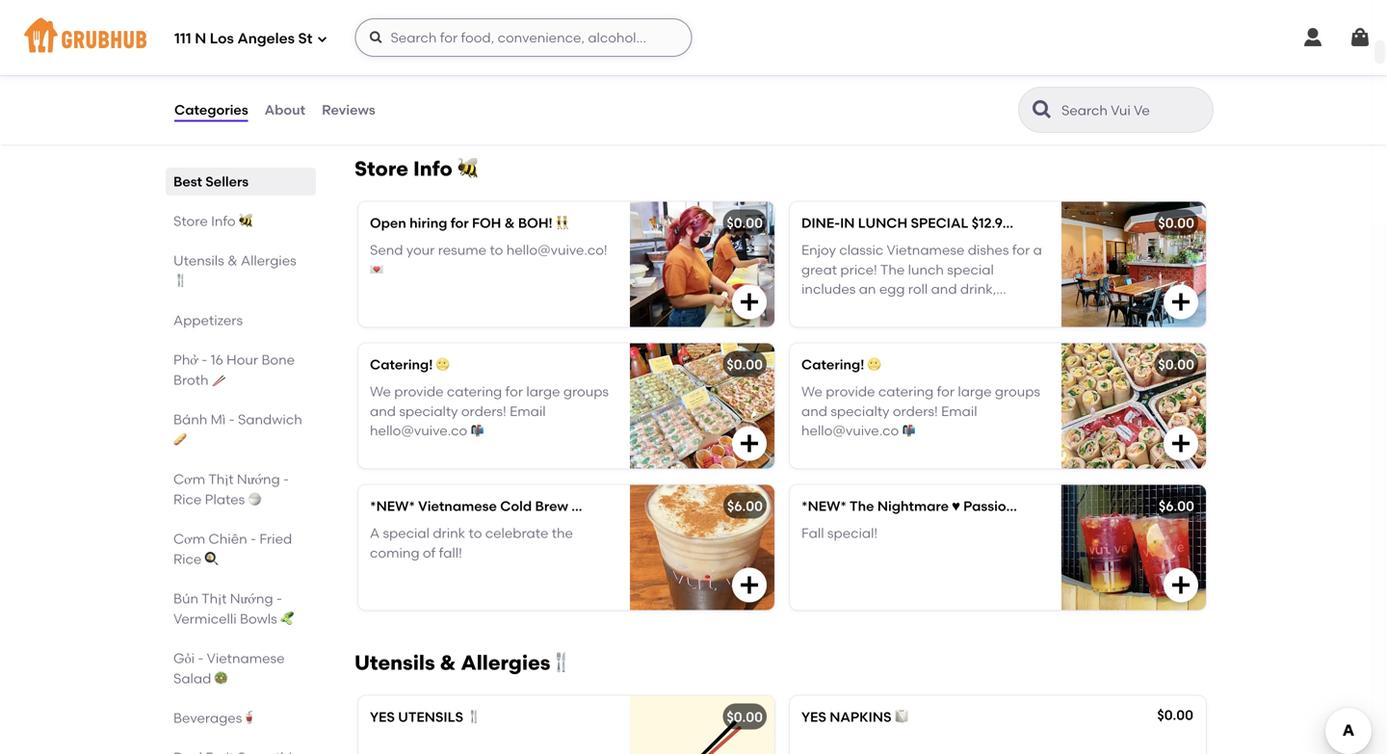 Task type: vqa. For each thing, say whether or not it's contained in the screenshot.
BURGERS & SANDWICHES tab in the top of the page
no



Task type: locate. For each thing, give the bounding box(es) containing it.
hibiscus
[[1051, 498, 1107, 515]]

0 horizontal spatial to
[[469, 525, 482, 542]]

1 hello@vuive.co from the left
[[370, 423, 468, 439]]

passion
[[964, 498, 1015, 515]]

cơm for cơm chiên - fried rice 🍳
[[173, 531, 205, 547]]

cơm inside "cơm thịt nướng - rice plates 🍚"
[[173, 471, 205, 488]]

0 vertical spatial 🍴
[[173, 273, 187, 289]]

cơm
[[173, 471, 205, 488], [173, 531, 205, 547]]

1 vertical spatial &
[[228, 253, 238, 269]]

0 horizontal spatial large
[[527, 384, 560, 400]]

2 groups from the left
[[995, 384, 1041, 400]]

mì down 🥢
[[211, 412, 226, 428]]

2 cơm from the top
[[173, 531, 205, 547]]

0 horizontal spatial hello@vuive.co
[[370, 423, 468, 439]]

to for hello@vuive.co!
[[490, 242, 503, 258]]

1 horizontal spatial 🐝
[[458, 156, 478, 181]]

large
[[527, 384, 560, 400], [958, 384, 992, 400]]

& left allergies
[[228, 253, 238, 269]]

rice inside "cơm thịt nướng - rice plates 🍚"
[[173, 492, 202, 508]]

- left 16
[[202, 352, 207, 368]]

1 cơm from the top
[[173, 471, 205, 488]]

2 and from the left
[[802, 403, 828, 420]]

coming
[[370, 545, 420, 561]]

store down best
[[173, 213, 208, 229]]

cơm thịt nướng - rice plates 🍚 tab
[[173, 469, 308, 510]]

dine-
[[802, 215, 841, 231]]

thịt for cơm
[[208, 471, 234, 488]]

special
[[383, 525, 430, 542]]

yes utensils 🍴 image
[[630, 696, 775, 755]]

1 vertical spatial store info 🐝
[[173, 213, 252, 229]]

🐝 inside tab
[[239, 213, 252, 229]]

svg image
[[1302, 26, 1325, 49], [1170, 290, 1193, 314], [738, 432, 761, 455], [1170, 432, 1193, 455], [738, 574, 761, 597]]

2 vertical spatial &
[[440, 651, 456, 675]]

2 specialty from the left
[[831, 403, 890, 420]]

📬 for second catering! 🌝 image from right
[[471, 423, 484, 439]]

bánh inside bánh mì - sandwich 🥖
[[173, 412, 207, 428]]

0 horizontal spatial 🐝
[[239, 213, 252, 229]]

- inside bún thịt nướng - vermicelli bowls 🥒
[[277, 591, 282, 607]]

utensils down store info 🐝 tab
[[173, 253, 224, 269]]

svg image for second catering! 🌝 image from right
[[738, 432, 761, 455]]

bánh inside the bánh mì - lemongrass chicken $9.95 +
[[373, 49, 407, 65]]

utensils & allergies 🍴 tab
[[173, 251, 308, 291]]

mì inside the bánh mì - lemongrass chicken $9.95 +
[[411, 49, 426, 65]]

1 vertical spatial nướng
[[230, 591, 273, 607]]

thịt up the vermicelli
[[202, 591, 227, 607]]

0 vertical spatial cơm
[[173, 471, 205, 488]]

0 vertical spatial rice
[[173, 492, 202, 508]]

1 horizontal spatial store
[[355, 156, 409, 181]]

1 vertical spatial to
[[469, 525, 482, 542]]

info
[[413, 156, 453, 181], [211, 213, 236, 229]]

about
[[265, 102, 306, 118]]

to right drink
[[469, 525, 482, 542]]

drink
[[433, 525, 466, 542]]

1 vertical spatial thịt
[[202, 591, 227, 607]]

send
[[370, 242, 403, 258]]

special!
[[828, 525, 878, 542]]

1 horizontal spatial for
[[506, 384, 523, 400]]

1 horizontal spatial 🍴
[[467, 709, 480, 726]]

bánh up "$9.95"
[[373, 49, 407, 65]]

0 horizontal spatial bánh
[[173, 412, 207, 428]]

1 horizontal spatial utensils
[[355, 651, 435, 675]]

2 📬 from the left
[[903, 423, 916, 439]]

cơm inside cơm chiên - fried rice 🍳
[[173, 531, 205, 547]]

1 horizontal spatial catering!
[[802, 356, 865, 373]]

salad
[[173, 671, 211, 687]]

1 catering from the left
[[447, 384, 502, 400]]

&
[[505, 215, 515, 231], [228, 253, 238, 269], [440, 651, 456, 675]]

1 horizontal spatial large
[[958, 384, 992, 400]]

0 horizontal spatial mì
[[211, 412, 226, 428]]

and
[[370, 403, 396, 420], [802, 403, 828, 420]]

beverages🥤
[[173, 710, 256, 727]]

and for 2nd catering! 🌝 image from left
[[802, 403, 828, 420]]

$0.00 for 2nd catering! 🌝 image from left
[[1159, 356, 1195, 373]]

to down foh
[[490, 242, 503, 258]]

🍴 inside utensils & allergies 🍴
[[173, 273, 187, 289]]

utensils for utensils & allergies🍴
[[355, 651, 435, 675]]

st
[[298, 30, 313, 47]]

0 horizontal spatial &
[[228, 253, 238, 269]]

0 horizontal spatial store
[[173, 213, 208, 229]]

vermicelli
[[173, 611, 237, 627]]

utensils
[[173, 253, 224, 269], [355, 651, 435, 675]]

*:･ﾟ✧*
[[1111, 498, 1151, 515]]

0 horizontal spatial 🍴
[[173, 273, 187, 289]]

- inside the bánh mì - lemongrass chicken $9.95 +
[[429, 49, 435, 65]]

📬 for 2nd catering! 🌝 image from left
[[903, 423, 916, 439]]

🐝 up open hiring for foh & boh! 👯
[[458, 156, 478, 181]]

🐝
[[458, 156, 478, 181], [239, 213, 252, 229]]

thịt inside bún thịt nướng - vermicelli bowls 🥒
[[202, 591, 227, 607]]

0 horizontal spatial orders!
[[462, 403, 507, 420]]

$6.00 for a special drink to celebrate the coming of fall!
[[728, 498, 763, 515]]

nướng up 🍚
[[237, 471, 280, 488]]

1 catering! 🌝 from the left
[[370, 356, 450, 373]]

0 horizontal spatial utensils
[[173, 253, 224, 269]]

2 we from the left
[[802, 384, 823, 400]]

2 catering from the left
[[879, 384, 934, 400]]

0 vertical spatial mì
[[411, 49, 426, 65]]

1 vertical spatial rice
[[173, 551, 202, 568]]

1 and from the left
[[370, 403, 396, 420]]

1 horizontal spatial &
[[440, 651, 456, 675]]

beverages🥤 tab
[[173, 708, 308, 729]]

0 horizontal spatial provide
[[394, 384, 444, 400]]

hiring
[[410, 215, 448, 231]]

0 horizontal spatial we
[[370, 384, 391, 400]]

nướng inside "cơm thịt nướng - rice plates 🍚"
[[237, 471, 280, 488]]

specialty for 2nd catering! 🌝 image from left
[[831, 403, 890, 420]]

best sellers tab
[[173, 172, 308, 192]]

cơm up 🍳
[[173, 531, 205, 547]]

nướng inside bún thịt nướng - vermicelli bowls 🥒
[[230, 591, 273, 607]]

orders!
[[462, 403, 507, 420], [893, 403, 938, 420]]

1 horizontal spatial hello@vuive.co
[[802, 423, 899, 439]]

1 horizontal spatial we provide catering for large groups and specialty orders! email hello@vuive.co 📬
[[802, 384, 1041, 439]]

info up hiring
[[413, 156, 453, 181]]

- right gỏi
[[198, 651, 204, 667]]

0 horizontal spatial catering! 🌝 image
[[630, 343, 775, 469]]

1 horizontal spatial +
[[931, 72, 939, 88]]

utensils up the yes utensils 🍴
[[355, 651, 435, 675]]

0 horizontal spatial 🌝
[[436, 356, 450, 373]]

$0.00 for second catering! 🌝 image from right
[[727, 356, 763, 373]]

$6.00 right *:･ﾟ✧*
[[1159, 498, 1195, 515]]

2 provide from the left
[[826, 384, 876, 400]]

💌
[[370, 262, 384, 278]]

& inside utensils & allergies 🍴
[[228, 253, 238, 269]]

2 catering! 🌝 image from the left
[[1062, 343, 1207, 469]]

bánh for bánh mì - sandwich 🥖
[[173, 412, 207, 428]]

mì left lemongrass at the left top of page
[[411, 49, 426, 65]]

gỏi - vietnamese salad 🥗 tab
[[173, 649, 308, 689]]

0 horizontal spatial catering!
[[370, 356, 433, 373]]

we for second catering! 🌝 image from right
[[370, 384, 391, 400]]

the
[[850, 498, 875, 515]]

provide
[[394, 384, 444, 400], [826, 384, 876, 400]]

1 horizontal spatial 🌝
[[868, 356, 882, 373]]

large for second catering! 🌝 image from right
[[527, 384, 560, 400]]

0 vertical spatial info
[[413, 156, 453, 181]]

1 specialty from the left
[[399, 403, 458, 420]]

- left lemongrass at the left top of page
[[429, 49, 435, 65]]

🌝
[[436, 356, 450, 373], [868, 356, 882, 373]]

1 vertical spatial info
[[211, 213, 236, 229]]

fruit
[[1018, 498, 1048, 515]]

rice inside cơm chiên - fried rice 🍳
[[173, 551, 202, 568]]

allergies🍴
[[461, 651, 571, 675]]

store up open
[[355, 156, 409, 181]]

Search Vui Ve search field
[[1060, 101, 1208, 120]]

1 horizontal spatial info
[[413, 156, 453, 181]]

1 vertical spatial 🐝
[[239, 213, 252, 229]]

1 vertical spatial 🍴
[[467, 709, 480, 726]]

0 horizontal spatial catering! 🌝
[[370, 356, 450, 373]]

1 groups from the left
[[564, 384, 609, 400]]

hello@vuive.co
[[370, 423, 468, 439], [802, 423, 899, 439]]

utensils inside utensils & allergies 🍴
[[173, 253, 224, 269]]

1 horizontal spatial $6.00
[[1159, 498, 1195, 515]]

0 horizontal spatial store info 🐝
[[173, 213, 252, 229]]

provide for 2nd catering! 🌝 image from left
[[826, 384, 876, 400]]

$15.95 +
[[891, 72, 939, 88]]

catering! for 2nd catering! 🌝 image from left
[[802, 356, 865, 373]]

boh!
[[518, 215, 553, 231]]

1 horizontal spatial and
[[802, 403, 828, 420]]

$0.00 for open hiring for foh & boh! 👯 "image"
[[727, 215, 763, 231]]

we provide catering for large groups and specialty orders! email hello@vuive.co 📬
[[370, 384, 609, 439], [802, 384, 1041, 439]]

1 vertical spatial bánh
[[173, 412, 207, 428]]

16
[[211, 352, 223, 368]]

0 horizontal spatial 📬
[[471, 423, 484, 439]]

0 horizontal spatial info
[[211, 213, 236, 229]]

mì inside bánh mì - sandwich 🥖
[[211, 412, 226, 428]]

thịt inside "cơm thịt nướng - rice plates 🍚"
[[208, 471, 234, 488]]

svg image inside main navigation "navigation"
[[1302, 26, 1325, 49]]

1 📬 from the left
[[471, 423, 484, 439]]

& right foh
[[505, 215, 515, 231]]

1 horizontal spatial catering
[[879, 384, 934, 400]]

store
[[355, 156, 409, 181], [173, 213, 208, 229]]

gỏi - vietnamese salad 🥗
[[173, 651, 285, 687]]

- inside cơm chiên - fried rice 🍳
[[251, 531, 256, 547]]

yes left the utensils
[[370, 709, 395, 726]]

$6.00 left "*new*"
[[728, 498, 763, 515]]

rice left 🍳
[[173, 551, 202, 568]]

1 catering! from the left
[[370, 356, 433, 373]]

mì for sandwich
[[211, 412, 226, 428]]

utensils
[[398, 709, 464, 726]]

nightmare
[[878, 498, 949, 515]]

svg image for *new* vietnamese cold brew + cinnamon salted cold foam 🍂˚ ༘ ೀ⋆｡˚☕️ image
[[738, 574, 761, 597]]

1 horizontal spatial orders!
[[893, 403, 938, 420]]

1 horizontal spatial groups
[[995, 384, 1041, 400]]

to inside send your resume to hello@vuive.co! 💌
[[490, 242, 503, 258]]

store info 🐝
[[355, 156, 478, 181], [173, 213, 252, 229]]

2 hello@vuive.co from the left
[[802, 423, 899, 439]]

bánh
[[373, 49, 407, 65], [173, 412, 207, 428]]

$12.95
[[972, 215, 1011, 231]]

2 yes from the left
[[802, 709, 827, 726]]

0 vertical spatial store info 🐝
[[355, 156, 478, 181]]

1 vertical spatial utensils
[[355, 651, 435, 675]]

2 horizontal spatial &
[[505, 215, 515, 231]]

1 horizontal spatial we
[[802, 384, 823, 400]]

📬
[[471, 423, 484, 439], [903, 423, 916, 439]]

1 horizontal spatial specialty
[[831, 403, 890, 420]]

0 horizontal spatial and
[[370, 403, 396, 420]]

thịt for bún
[[202, 591, 227, 607]]

1 horizontal spatial bánh
[[373, 49, 407, 65]]

fall!
[[439, 545, 462, 561]]

- left sandwich on the bottom left
[[229, 412, 235, 428]]

0 horizontal spatial specialty
[[399, 403, 458, 420]]

1 + from the left
[[406, 72, 414, 88]]

2 large from the left
[[958, 384, 992, 400]]

svg image for 2nd catering! 🌝 image from left
[[1170, 432, 1193, 455]]

- left fried
[[251, 531, 256, 547]]

2 horizontal spatial for
[[937, 384, 955, 400]]

catering! 🌝
[[370, 356, 450, 373], [802, 356, 882, 373]]

0 vertical spatial 🐝
[[458, 156, 478, 181]]

to inside a special drink to celebrate the coming of fall!
[[469, 525, 482, 542]]

yes
[[370, 709, 395, 726], [802, 709, 827, 726]]

1 vertical spatial cơm
[[173, 531, 205, 547]]

1 we provide catering for large groups and specialty orders! email hello@vuive.co 📬 from the left
[[370, 384, 609, 439]]

catering! 🌝 image
[[630, 343, 775, 469], [1062, 343, 1207, 469]]

2 catering! from the left
[[802, 356, 865, 373]]

info down sellers on the top
[[211, 213, 236, 229]]

1 vertical spatial mì
[[211, 412, 226, 428]]

2 $6.00 from the left
[[1159, 498, 1195, 515]]

thịt up plates on the left bottom of the page
[[208, 471, 234, 488]]

1 horizontal spatial email
[[942, 403, 978, 420]]

nướng up bowls
[[230, 591, 273, 607]]

1 yes from the left
[[370, 709, 395, 726]]

tab
[[173, 748, 308, 755]]

bún thịt nướng - vermicelli bowls 🥒 tab
[[173, 589, 308, 629]]

rice left plates on the left bottom of the page
[[173, 492, 202, 508]]

1 horizontal spatial mì
[[411, 49, 426, 65]]

1 provide from the left
[[394, 384, 444, 400]]

open
[[370, 215, 407, 231]]

& for utensils & allergies 🍴
[[228, 253, 238, 269]]

hour
[[227, 352, 258, 368]]

bánh mì - sandwich 🥖
[[173, 412, 302, 448]]

🐝 down best sellers tab
[[239, 213, 252, 229]]

🍴 up appetizers
[[173, 273, 187, 289]]

1 large from the left
[[527, 384, 560, 400]]

0 horizontal spatial email
[[510, 403, 546, 420]]

- inside bánh mì - sandwich 🥖
[[229, 412, 235, 428]]

1 horizontal spatial catering! 🌝
[[802, 356, 882, 373]]

$0.00 for "dine-in lunch special $12.95 😱‼️" image
[[1159, 215, 1195, 231]]

1 horizontal spatial catering! 🌝 image
[[1062, 343, 1207, 469]]

search icon image
[[1031, 98, 1054, 121]]

0 horizontal spatial $6.00
[[728, 498, 763, 515]]

store info 🐝 up hiring
[[355, 156, 478, 181]]

a special drink to celebrate the coming of fall!
[[370, 525, 573, 561]]

0 horizontal spatial catering
[[447, 384, 502, 400]]

2 we provide catering for large groups and specialty orders! email hello@vuive.co 📬 from the left
[[802, 384, 1041, 439]]

2 catering! 🌝 from the left
[[802, 356, 882, 373]]

1 $6.00 from the left
[[728, 498, 763, 515]]

0 vertical spatial to
[[490, 242, 503, 258]]

rice
[[173, 492, 202, 508], [173, 551, 202, 568]]

-
[[429, 49, 435, 65], [202, 352, 207, 368], [229, 412, 235, 428], [283, 471, 289, 488], [251, 531, 256, 547], [277, 591, 282, 607], [198, 651, 204, 667]]

+ inside the bánh mì - lemongrass chicken $9.95 +
[[406, 72, 414, 88]]

catering! for second catering! 🌝 image from right
[[370, 356, 433, 373]]

rice for cơm chiên - fried rice 🍳
[[173, 551, 202, 568]]

categories
[[174, 102, 248, 118]]

and for second catering! 🌝 image from right
[[370, 403, 396, 420]]

$0.00
[[727, 215, 763, 231], [1159, 215, 1195, 231], [727, 356, 763, 373], [1159, 356, 1195, 373], [1158, 707, 1194, 724], [727, 709, 763, 726]]

0 horizontal spatial yes
[[370, 709, 395, 726]]

your
[[407, 242, 435, 258]]

2 🌝 from the left
[[868, 356, 882, 373]]

cơm down 🥖 at the bottom of page
[[173, 471, 205, 488]]

utensils for utensils & allergies 🍴
[[173, 253, 224, 269]]

chiên
[[209, 531, 247, 547]]

for
[[451, 215, 469, 231], [506, 384, 523, 400], [937, 384, 955, 400]]

info inside tab
[[211, 213, 236, 229]]

0 vertical spatial bánh
[[373, 49, 407, 65]]

0 horizontal spatial we provide catering for large groups and specialty orders! email hello@vuive.co 📬
[[370, 384, 609, 439]]

groups
[[564, 384, 609, 400], [995, 384, 1041, 400]]

🥢
[[212, 372, 225, 388]]

email
[[510, 403, 546, 420], [942, 403, 978, 420]]

1 horizontal spatial yes
[[802, 709, 827, 726]]

store info 🐝 down best sellers
[[173, 213, 252, 229]]

1 rice from the top
[[173, 492, 202, 508]]

2 rice from the top
[[173, 551, 202, 568]]

0 vertical spatial nướng
[[237, 471, 280, 488]]

bánh up 🥖 at the bottom of page
[[173, 412, 207, 428]]

- up fried
[[283, 471, 289, 488]]

mì for lemongrass
[[411, 49, 426, 65]]

1 horizontal spatial to
[[490, 242, 503, 258]]

svg image
[[1349, 26, 1372, 49], [369, 30, 384, 45], [317, 33, 328, 45], [738, 290, 761, 314], [1170, 574, 1193, 597]]

0 vertical spatial thịt
[[208, 471, 234, 488]]

thịt
[[208, 471, 234, 488], [202, 591, 227, 607]]

0 horizontal spatial +
[[406, 72, 414, 88]]

0 vertical spatial store
[[355, 156, 409, 181]]

2 email from the left
[[942, 403, 978, 420]]

0 horizontal spatial groups
[[564, 384, 609, 400]]

🍴 right the utensils
[[467, 709, 480, 726]]

1 we from the left
[[370, 384, 391, 400]]

0 vertical spatial utensils
[[173, 253, 224, 269]]

& up the utensils
[[440, 651, 456, 675]]

1 vertical spatial store
[[173, 213, 208, 229]]

catering for 2nd catering! 🌝 image from left
[[879, 384, 934, 400]]

1 horizontal spatial 📬
[[903, 423, 916, 439]]

🥒
[[281, 611, 294, 627]]

1 horizontal spatial provide
[[826, 384, 876, 400]]

- up 🥒
[[277, 591, 282, 607]]

to
[[490, 242, 503, 258], [469, 525, 482, 542]]

appetizers tab
[[173, 310, 308, 331]]

yes left napkins on the bottom of the page
[[802, 709, 827, 726]]



Task type: describe. For each thing, give the bounding box(es) containing it.
2 + from the left
[[931, 72, 939, 88]]

hello@vuive.co!
[[507, 242, 608, 258]]

🧻
[[895, 709, 909, 726]]

- inside gỏi - vietnamese salad 🥗
[[198, 651, 204, 667]]

🍳
[[205, 551, 218, 568]]

about button
[[264, 75, 307, 145]]

vietnamese
[[207, 651, 285, 667]]

cơm thịt nướng - rice plates 🍚
[[173, 471, 289, 508]]

a
[[370, 525, 380, 542]]

reviews button
[[321, 75, 377, 145]]

angeles
[[238, 30, 295, 47]]

groups for 2nd catering! 🌝 image from left
[[995, 384, 1041, 400]]

😱‼️
[[1014, 215, 1035, 231]]

1 catering! 🌝 image from the left
[[630, 343, 775, 469]]

fried
[[260, 531, 292, 547]]

lemongrass
[[438, 49, 519, 65]]

bowls
[[240, 611, 277, 627]]

los
[[210, 30, 234, 47]]

cơm for cơm thịt nướng - rice plates 🍚
[[173, 471, 205, 488]]

appetizers
[[173, 312, 243, 329]]

- inside "cơm thịt nướng - rice plates 🍚"
[[283, 471, 289, 488]]

Search for food, convenience, alcohol... search field
[[355, 18, 692, 57]]

yes utensils 🍴
[[370, 709, 480, 726]]

we for 2nd catering! 🌝 image from left
[[802, 384, 823, 400]]

we provide catering for large groups and specialty orders! email hello@vuive.co 📬 for 2nd catering! 🌝 image from left
[[802, 384, 1041, 439]]

for for second catering! 🌝 image from right
[[506, 384, 523, 400]]

- inside phở - 16 hour bone broth 🥢
[[202, 352, 207, 368]]

yes for yes utensils 🍴
[[370, 709, 395, 726]]

nướng for plates
[[237, 471, 280, 488]]

special
[[911, 215, 969, 231]]

lunch
[[859, 215, 908, 231]]

open hiring for foh & boh! 👯
[[370, 215, 570, 231]]

plates
[[205, 492, 245, 508]]

1 🌝 from the left
[[436, 356, 450, 373]]

cơm chiên - fried rice 🍳 tab
[[173, 529, 308, 570]]

for for 2nd catering! 🌝 image from left
[[937, 384, 955, 400]]

dine-in lunch special $12.95 😱‼️
[[802, 215, 1035, 231]]

bún thịt nướng - vermicelli bowls 🥒
[[173, 591, 294, 627]]

*new*
[[802, 498, 847, 515]]

dine-in lunch special $12.95 😱‼️ image
[[1062, 202, 1207, 327]]

groups for second catering! 🌝 image from right
[[564, 384, 609, 400]]

phở - 16 hour bone broth 🥢 tab
[[173, 350, 308, 390]]

store info 🐝 inside store info 🐝 tab
[[173, 213, 252, 229]]

provide for second catering! 🌝 image from right
[[394, 384, 444, 400]]

napkins
[[830, 709, 892, 726]]

yes napkins 🧻
[[802, 709, 909, 726]]

we provide catering for large groups and specialty orders! email hello@vuive.co 📬 for second catering! 🌝 image from right
[[370, 384, 609, 439]]

n
[[195, 30, 206, 47]]

best
[[173, 173, 202, 190]]

hello@vuive.co for second catering! 🌝 image from right
[[370, 423, 468, 439]]

bún
[[173, 591, 199, 607]]

*new* the nightmare ♥ passion fruit hibiscus *:･ﾟ✧* image
[[1062, 485, 1207, 610]]

specialty for second catering! 🌝 image from right
[[399, 403, 458, 420]]

open hiring for foh & boh! 👯 image
[[630, 202, 775, 327]]

1 email from the left
[[510, 403, 546, 420]]

fall
[[802, 525, 825, 542]]

store inside store info 🐝 tab
[[173, 213, 208, 229]]

🥗
[[215, 671, 228, 687]]

catering for second catering! 🌝 image from right
[[447, 384, 502, 400]]

reviews
[[322, 102, 376, 118]]

0 horizontal spatial for
[[451, 215, 469, 231]]

*new* the nightmare ♥ passion fruit hibiscus *:･ﾟ✧*
[[802, 498, 1151, 515]]

2 orders! from the left
[[893, 403, 938, 420]]

nướng for bowls
[[230, 591, 273, 607]]

& for utensils & allergies🍴
[[440, 651, 456, 675]]

$15.95
[[891, 72, 931, 88]]

sellers
[[206, 173, 249, 190]]

main navigation navigation
[[0, 0, 1388, 75]]

bánh for bánh mì - lemongrass chicken $9.95 +
[[373, 49, 407, 65]]

cơm chiên - fried rice 🍳
[[173, 531, 292, 568]]

hello@vuive.co for 2nd catering! 🌝 image from left
[[802, 423, 899, 439]]

bánh mì - lemongrass chicken $9.95 +
[[373, 49, 577, 88]]

gỏi
[[173, 651, 195, 667]]

yes for yes napkins 🧻
[[802, 709, 827, 726]]

large for 2nd catering! 🌝 image from left
[[958, 384, 992, 400]]

store info 🐝 tab
[[173, 211, 308, 231]]

the
[[552, 525, 573, 542]]

1 orders! from the left
[[462, 403, 507, 420]]

fall special!
[[802, 525, 878, 542]]

best sellers
[[173, 173, 249, 190]]

categories button
[[173, 75, 249, 145]]

utensils & allergies🍴
[[355, 651, 571, 675]]

🥖
[[173, 432, 187, 448]]

resume
[[438, 242, 487, 258]]

chicken
[[523, 49, 577, 65]]

foh
[[472, 215, 502, 231]]

♥
[[953, 498, 961, 515]]

svg image for "dine-in lunch special $12.95 😱‼️" image
[[1170, 290, 1193, 314]]

0 vertical spatial &
[[505, 215, 515, 231]]

phở
[[173, 352, 198, 368]]

sandwich
[[238, 412, 302, 428]]

1 horizontal spatial store info 🐝
[[355, 156, 478, 181]]

allergies
[[241, 253, 297, 269]]

👯
[[556, 215, 570, 231]]

bánh mì - sandwich 🥖 tab
[[173, 410, 308, 450]]

utensils & allergies 🍴
[[173, 253, 297, 289]]

🍚
[[248, 492, 262, 508]]

*new* vietnamese cold brew + cinnamon salted cold foam 🍂˚ ༘ ೀ⋆｡˚☕️ image
[[630, 485, 775, 610]]

send your resume to hello@vuive.co! 💌
[[370, 242, 608, 278]]

bone
[[262, 352, 295, 368]]

of
[[423, 545, 436, 561]]

in
[[841, 215, 855, 231]]

celebrate
[[486, 525, 549, 542]]

broth
[[173, 372, 209, 388]]

$9.95
[[373, 72, 406, 88]]

to for celebrate
[[469, 525, 482, 542]]

111
[[174, 30, 191, 47]]

$0.00 for yes utensils 🍴 image
[[727, 709, 763, 726]]

phở - 16 hour bone broth 🥢
[[173, 352, 295, 388]]

111 n los angeles st
[[174, 30, 313, 47]]

$6.00 for fall special!
[[1159, 498, 1195, 515]]

rice for cơm thịt nướng - rice plates 🍚
[[173, 492, 202, 508]]



